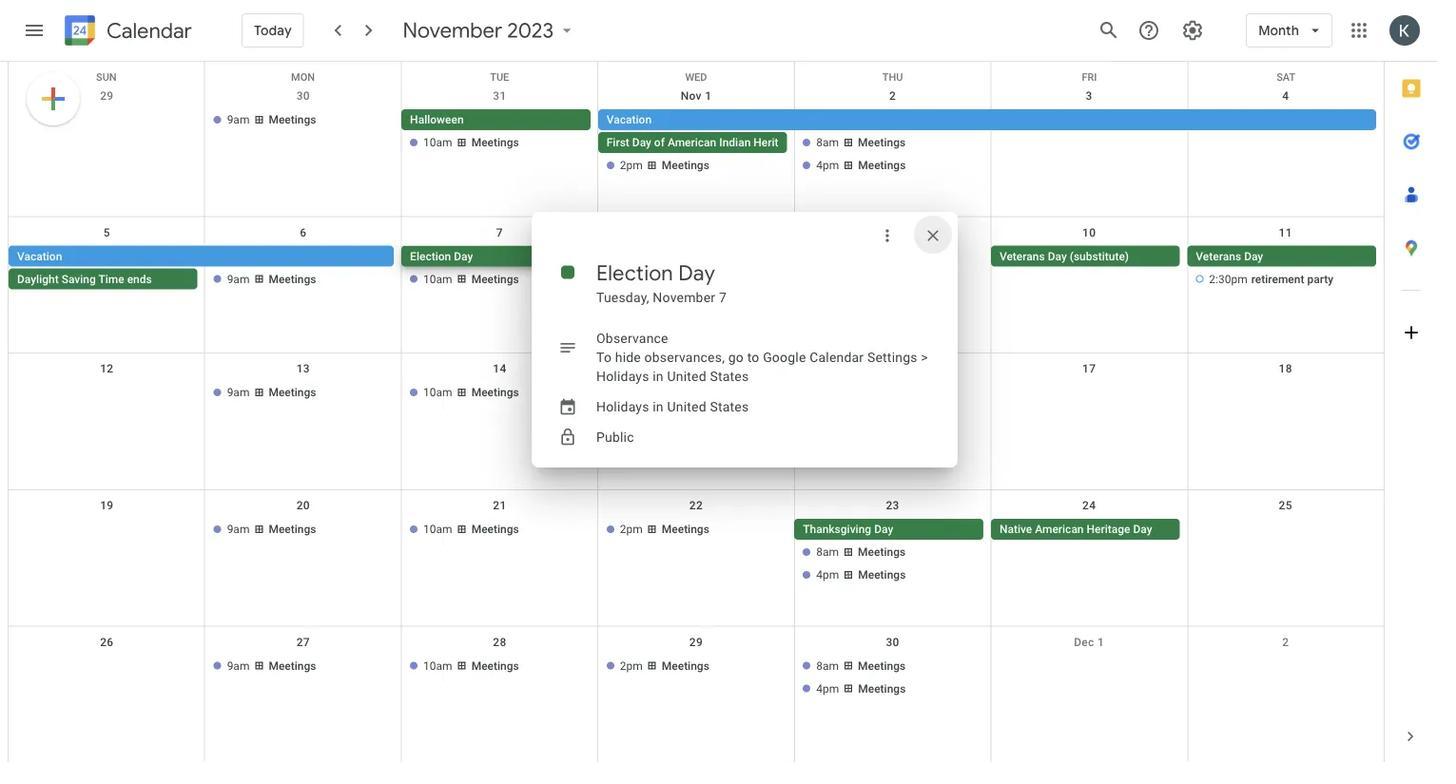 Task type: locate. For each thing, give the bounding box(es) containing it.
1 horizontal spatial calendar
[[810, 350, 864, 365]]

0 horizontal spatial 1
[[705, 89, 712, 103]]

0 vertical spatial november
[[403, 17, 503, 44]]

0 vertical spatial states
[[710, 369, 749, 384]]

12
[[100, 363, 114, 376]]

united inside observance to hide observances, go to google calendar settings > holidays in united states
[[667, 369, 706, 384]]

month button
[[1246, 8, 1333, 53]]

1 horizontal spatial 29
[[689, 636, 703, 649]]

3 4pm from the top
[[816, 682, 839, 696]]

9
[[889, 226, 896, 239]]

1 states from the top
[[710, 369, 749, 384]]

5 9am from the top
[[227, 660, 250, 673]]

row containing 19
[[9, 491, 1384, 627]]

9am for 30
[[227, 113, 250, 127]]

election for election day
[[410, 250, 451, 263]]

5
[[103, 226, 110, 239]]

1 holidays from the top
[[596, 369, 649, 384]]

1 united from the top
[[667, 369, 706, 384]]

0 vertical spatial 1
[[705, 89, 712, 103]]

november down election day heading
[[653, 290, 715, 305]]

election day button
[[402, 246, 590, 267]]

tue
[[490, 71, 509, 83]]

1
[[705, 89, 712, 103], [1098, 636, 1104, 649]]

0 vertical spatial american
[[668, 136, 716, 149]]

1 vertical spatial holidays
[[596, 399, 649, 415]]

27
[[297, 636, 310, 649]]

united down observances,
[[667, 369, 706, 384]]

0 horizontal spatial 2
[[889, 89, 896, 103]]

1 horizontal spatial veterans
[[1196, 250, 1241, 263]]

1 veterans from the left
[[1000, 250, 1045, 263]]

1 horizontal spatial election
[[596, 260, 673, 286]]

3 9am from the top
[[227, 386, 250, 400]]

0 vertical spatial heritage
[[754, 136, 797, 149]]

1 8am from the top
[[816, 136, 839, 149]]

1 horizontal spatial 1
[[1098, 636, 1104, 649]]

10am for 21
[[423, 523, 452, 536]]

party
[[1307, 273, 1334, 286]]

2 veterans from the left
[[1196, 250, 1241, 263]]

meetings inside button
[[662, 250, 709, 263]]

7
[[496, 226, 503, 239], [719, 290, 727, 305]]

3 2pm from the top
[[620, 523, 643, 536]]

american down 24
[[1035, 523, 1084, 536]]

states
[[710, 369, 749, 384], [710, 399, 749, 415]]

0 horizontal spatial american
[[668, 136, 716, 149]]

1 4pm from the top
[[816, 159, 839, 172]]

vacation button for first day of american indian heritage month
[[598, 109, 1376, 130]]

0 vertical spatial 30
[[297, 89, 310, 103]]

grid
[[8, 62, 1384, 764]]

0 vertical spatial united
[[667, 369, 706, 384]]

heritage
[[754, 136, 797, 149], [1087, 523, 1130, 536]]

american inside the vacation first day of american indian heritage month
[[668, 136, 716, 149]]

vacation
[[607, 113, 652, 127], [17, 250, 62, 263]]

0 horizontal spatial vacation button
[[9, 246, 394, 267]]

1 vertical spatial heritage
[[1087, 523, 1130, 536]]

2 9am from the top
[[227, 273, 250, 286]]

month inside the vacation first day of american indian heritage month
[[800, 136, 833, 149]]

vacation up first
[[607, 113, 652, 127]]

1 vertical spatial 1
[[1098, 636, 1104, 649]]

29
[[100, 89, 114, 103], [689, 636, 703, 649]]

1 horizontal spatial vacation
[[607, 113, 652, 127]]

0 vertical spatial month
[[1259, 22, 1299, 39]]

5 10am from the top
[[423, 660, 452, 673]]

1 vertical spatial states
[[710, 399, 749, 415]]

13
[[297, 363, 310, 376]]

1 vertical spatial 8am
[[816, 546, 839, 559]]

holidays
[[596, 369, 649, 384], [596, 399, 649, 415]]

2pm
[[620, 159, 643, 172], [620, 386, 643, 400], [620, 523, 643, 536], [620, 660, 643, 673]]

thanksgiving day
[[803, 523, 893, 536]]

7 down meetings button
[[719, 290, 727, 305]]

2 2pm from the top
[[620, 386, 643, 400]]

1 vertical spatial in
[[653, 399, 664, 415]]

vacation inside vacation daylight saving time ends
[[17, 250, 62, 263]]

cell containing veterans day
[[1187, 246, 1384, 292]]

7 up election day button at the top left
[[496, 226, 503, 239]]

1 vertical spatial vacation
[[17, 250, 62, 263]]

sat
[[1277, 71, 1296, 83]]

0 vertical spatial 7
[[496, 226, 503, 239]]

native
[[1000, 523, 1032, 536]]

row containing 26
[[9, 627, 1384, 764]]

holidays down hide
[[596, 369, 649, 384]]

2pm for 22
[[620, 523, 643, 536]]

0 horizontal spatial 7
[[496, 226, 503, 239]]

3 8am from the top
[[816, 660, 839, 673]]

veterans day (substitute)
[[1000, 250, 1129, 263]]

month right indian
[[800, 136, 833, 149]]

states inside observance to hide observances, go to google calendar settings > holidays in united states
[[710, 369, 749, 384]]

calendar up sun
[[107, 18, 192, 44]]

0 horizontal spatial 30
[[297, 89, 310, 103]]

day for thanksgiving day
[[874, 523, 893, 536]]

calendar right google
[[810, 350, 864, 365]]

1 vertical spatial november
[[653, 290, 715, 305]]

4 2pm from the top
[[620, 660, 643, 673]]

1 vertical spatial month
[[800, 136, 833, 149]]

0 vertical spatial calendar
[[107, 18, 192, 44]]

vacation inside the vacation first day of american indian heritage month
[[607, 113, 652, 127]]

8am
[[816, 136, 839, 149], [816, 546, 839, 559], [816, 660, 839, 673]]

1 horizontal spatial 30
[[886, 636, 900, 649]]

1 row from the top
[[9, 62, 1384, 83]]

election inside election day tuesday, november 7
[[596, 260, 673, 286]]

4 row from the top
[[9, 354, 1384, 491]]

10am for 14
[[423, 386, 452, 400]]

heritage down 24
[[1087, 523, 1130, 536]]

26
[[100, 636, 114, 649]]

day inside election day tuesday, november 7
[[678, 260, 715, 286]]

3 row from the top
[[9, 217, 1384, 354]]

to
[[596, 350, 612, 365]]

1 vertical spatial calendar
[[810, 350, 864, 365]]

election
[[410, 250, 451, 263], [596, 260, 673, 286]]

thu
[[883, 71, 903, 83]]

0 horizontal spatial election
[[410, 250, 451, 263]]

19
[[100, 499, 114, 512]]

in
[[653, 369, 664, 384], [653, 399, 664, 415]]

1 9am from the top
[[227, 113, 250, 127]]

holidays up public
[[596, 399, 649, 415]]

2
[[889, 89, 896, 103], [1282, 636, 1289, 649]]

1 right nov
[[705, 89, 712, 103]]

0 vertical spatial 4pm
[[816, 159, 839, 172]]

to
[[747, 350, 759, 365]]

meetings
[[269, 113, 316, 127], [471, 136, 519, 149], [858, 136, 906, 149], [662, 159, 709, 172], [858, 159, 906, 172], [662, 250, 709, 263], [269, 273, 316, 286], [471, 273, 519, 286], [269, 386, 316, 400], [471, 386, 519, 400], [662, 386, 709, 400], [269, 523, 316, 536], [471, 523, 519, 536], [662, 523, 709, 536], [858, 546, 906, 559], [858, 569, 906, 582], [269, 660, 316, 673], [471, 660, 519, 673], [662, 660, 709, 673], [858, 660, 906, 673], [858, 682, 906, 696]]

month up sat
[[1259, 22, 1299, 39]]

0 horizontal spatial vacation
[[17, 250, 62, 263]]

in inside observance to hide observances, go to google calendar settings > holidays in united states
[[653, 369, 664, 384]]

veterans left (substitute)
[[1000, 250, 1045, 263]]

tab list
[[1385, 62, 1437, 711]]

observance
[[596, 331, 668, 346]]

5 row from the top
[[9, 491, 1384, 627]]

0 horizontal spatial veterans
[[1000, 250, 1045, 263]]

daylight
[[17, 273, 59, 286]]

1 right dec in the right bottom of the page
[[1098, 636, 1104, 649]]

row containing 5
[[9, 217, 1384, 354]]

22
[[689, 499, 703, 512]]

cell
[[9, 109, 205, 178], [402, 109, 598, 178], [598, 109, 1384, 178], [794, 109, 991, 178], [991, 109, 1187, 178], [1187, 109, 1384, 178], [9, 246, 402, 292], [402, 246, 598, 292], [794, 246, 991, 292], [1187, 246, 1384, 292], [9, 383, 205, 428], [794, 383, 991, 428], [991, 383, 1187, 428], [9, 519, 205, 588], [794, 519, 991, 588], [9, 656, 205, 701], [794, 656, 991, 701]]

(substitute)
[[1070, 250, 1129, 263]]

heritage right indian
[[754, 136, 797, 149]]

1 vertical spatial united
[[667, 399, 706, 415]]

meetings button
[[598, 246, 787, 267]]

today
[[254, 22, 292, 39]]

thanksgiving
[[803, 523, 871, 536]]

6 row from the top
[[9, 627, 1384, 764]]

0 horizontal spatial calendar
[[107, 18, 192, 44]]

american
[[668, 136, 716, 149], [1035, 523, 1084, 536]]

united
[[667, 369, 706, 384], [667, 399, 706, 415]]

2 vertical spatial 4pm
[[816, 682, 839, 696]]

2 4pm from the top
[[816, 569, 839, 582]]

veterans
[[1000, 250, 1045, 263], [1196, 250, 1241, 263]]

1 vertical spatial vacation button
[[9, 246, 394, 267]]

november up tue
[[403, 17, 503, 44]]

>
[[921, 350, 928, 365]]

thanksgiving day button
[[794, 519, 983, 540]]

day for election day tuesday, november 7
[[678, 260, 715, 286]]

0 vertical spatial vacation
[[607, 113, 652, 127]]

1 horizontal spatial american
[[1035, 523, 1084, 536]]

native american heritage day
[[1000, 523, 1152, 536]]

american right "of"
[[668, 136, 716, 149]]

4pm
[[816, 159, 839, 172], [816, 569, 839, 582], [816, 682, 839, 696]]

halloween button
[[402, 109, 590, 130]]

1 horizontal spatial 7
[[719, 290, 727, 305]]

time
[[98, 273, 124, 286]]

sun
[[96, 71, 117, 83]]

1 horizontal spatial month
[[1259, 22, 1299, 39]]

cell containing halloween
[[402, 109, 598, 178]]

0 vertical spatial vacation button
[[598, 109, 1376, 130]]

4 10am from the top
[[423, 523, 452, 536]]

veterans up 2:30pm
[[1196, 250, 1241, 263]]

1 vertical spatial 4pm
[[816, 569, 839, 582]]

tuesday,
[[596, 290, 649, 305]]

vacation for daylight
[[17, 250, 62, 263]]

15
[[689, 363, 703, 376]]

0 horizontal spatial heritage
[[754, 136, 797, 149]]

1 vertical spatial 7
[[719, 290, 727, 305]]

4 9am from the top
[[227, 523, 250, 536]]

2:30pm
[[1209, 273, 1248, 286]]

1 horizontal spatial november
[[653, 290, 715, 305]]

calendar element
[[61, 11, 192, 53]]

3
[[1086, 89, 1093, 103]]

retirement
[[1251, 273, 1304, 286]]

8am for 2
[[816, 136, 839, 149]]

1 horizontal spatial vacation button
[[598, 109, 1376, 130]]

2pm for 29
[[620, 660, 643, 673]]

1 horizontal spatial 2
[[1282, 636, 1289, 649]]

0 vertical spatial in
[[653, 369, 664, 384]]

2 10am from the top
[[423, 273, 452, 286]]

vacation button
[[598, 109, 1376, 130], [9, 246, 394, 267]]

1 in from the top
[[653, 369, 664, 384]]

2 united from the top
[[667, 399, 706, 415]]

1 10am from the top
[[423, 136, 452, 149]]

election day heading
[[596, 260, 715, 286]]

holidays in united states
[[596, 399, 749, 415]]

election inside election day button
[[410, 250, 451, 263]]

1 vertical spatial american
[[1035, 523, 1084, 536]]

row
[[9, 62, 1384, 83], [9, 81, 1384, 217], [9, 217, 1384, 354], [9, 354, 1384, 491], [9, 491, 1384, 627], [9, 627, 1384, 764]]

day inside the vacation first day of american indian heritage month
[[632, 136, 651, 149]]

0 horizontal spatial month
[[800, 136, 833, 149]]

0 vertical spatial 2
[[889, 89, 896, 103]]

november 2023
[[403, 17, 554, 44]]

public
[[596, 429, 634, 445]]

0 vertical spatial 29
[[100, 89, 114, 103]]

1 horizontal spatial heritage
[[1087, 523, 1130, 536]]

2 in from the top
[[653, 399, 664, 415]]

november inside election day tuesday, november 7
[[653, 290, 715, 305]]

day
[[632, 136, 651, 149], [454, 250, 473, 263], [1048, 250, 1067, 263], [1244, 250, 1263, 263], [678, 260, 715, 286], [874, 523, 893, 536], [1133, 523, 1152, 536]]

0 vertical spatial 8am
[[816, 136, 839, 149]]

2 row from the top
[[9, 81, 1384, 217]]

7 inside row
[[496, 226, 503, 239]]

month inside dropdown button
[[1259, 22, 1299, 39]]

3 10am from the top
[[423, 386, 452, 400]]

veterans for veterans day (substitute)
[[1000, 250, 1045, 263]]

vacation up daylight
[[17, 250, 62, 263]]

of
[[654, 136, 665, 149]]

united down 15
[[667, 399, 706, 415]]

1 2pm from the top
[[620, 159, 643, 172]]

november
[[403, 17, 503, 44], [653, 290, 715, 305]]

day inside 'button'
[[874, 523, 893, 536]]

calendar
[[107, 18, 192, 44], [810, 350, 864, 365]]

veterans day button
[[1187, 246, 1376, 267]]

30
[[297, 89, 310, 103], [886, 636, 900, 649]]

day for election day
[[454, 250, 473, 263]]

2 vertical spatial 8am
[[816, 660, 839, 673]]

0 vertical spatial holidays
[[596, 369, 649, 384]]

today button
[[242, 8, 304, 53]]



Task type: describe. For each thing, give the bounding box(es) containing it.
2 holidays from the top
[[596, 399, 649, 415]]

1 vertical spatial 30
[[886, 636, 900, 649]]

10
[[1082, 226, 1096, 239]]

9am for 20
[[227, 523, 250, 536]]

24
[[1082, 499, 1096, 512]]

28
[[493, 636, 507, 649]]

2 states from the top
[[710, 399, 749, 415]]

saving
[[61, 273, 96, 286]]

4pm for 2
[[816, 159, 839, 172]]

4pm inside cell
[[816, 569, 839, 582]]

18
[[1279, 363, 1292, 376]]

vacation daylight saving time ends
[[17, 250, 152, 286]]

0 horizontal spatial november
[[403, 17, 503, 44]]

ends
[[127, 273, 152, 286]]

10am for 28
[[423, 660, 452, 673]]

2pm for 15
[[620, 386, 643, 400]]

american inside button
[[1035, 523, 1084, 536]]

first
[[607, 136, 629, 149]]

9am for 6
[[227, 273, 250, 286]]

2023
[[507, 17, 554, 44]]

nov 1
[[681, 89, 712, 103]]

election for election day tuesday, november 7
[[596, 260, 673, 286]]

dec
[[1074, 636, 1094, 649]]

vacation first day of american indian heritage month
[[607, 113, 833, 149]]

1 for dec 1
[[1098, 636, 1104, 649]]

grid containing 29
[[8, 62, 1384, 764]]

1 vertical spatial 29
[[689, 636, 703, 649]]

calendar inside observance to hide observances, go to google calendar settings > holidays in united states
[[810, 350, 864, 365]]

cell containing election day
[[402, 246, 598, 292]]

november 2023 button
[[395, 17, 584, 44]]

8am for 30
[[816, 660, 839, 673]]

observance to hide observances, go to google calendar settings > holidays in united states
[[596, 331, 932, 384]]

first day of american indian heritage month button
[[598, 132, 833, 153]]

day for veterans day
[[1244, 250, 1263, 263]]

1 vertical spatial 2
[[1282, 636, 1289, 649]]

20
[[297, 499, 310, 512]]

veterans day (substitute) button
[[991, 246, 1180, 267]]

fri
[[1082, 71, 1097, 83]]

7 inside election day tuesday, november 7
[[719, 290, 727, 305]]

25
[[1279, 499, 1292, 512]]

election day tuesday, november 7
[[596, 260, 727, 305]]

veterans for veterans day
[[1196, 250, 1241, 263]]

23
[[886, 499, 900, 512]]

halloween
[[410, 113, 464, 127]]

heritage inside native american heritage day button
[[1087, 523, 1130, 536]]

9am for 13
[[227, 386, 250, 400]]

31
[[493, 89, 507, 103]]

vacation for first
[[607, 113, 652, 127]]

14
[[493, 363, 507, 376]]

settings menu image
[[1182, 19, 1204, 42]]

day for veterans day (substitute)
[[1048, 250, 1067, 263]]

observances,
[[645, 350, 725, 365]]

4
[[1282, 89, 1289, 103]]

17
[[1082, 363, 1096, 376]]

main drawer image
[[23, 19, 46, 42]]

2 8am from the top
[[816, 546, 839, 559]]

21
[[493, 499, 507, 512]]

row containing 12
[[9, 354, 1384, 491]]

row containing 29
[[9, 81, 1384, 217]]

0 horizontal spatial 29
[[100, 89, 114, 103]]

1 for nov 1
[[705, 89, 712, 103]]

google
[[763, 350, 806, 365]]

row containing sun
[[9, 62, 1384, 83]]

4pm for 30
[[816, 682, 839, 696]]

11
[[1279, 226, 1292, 239]]

indian
[[719, 136, 751, 149]]

9am for 27
[[227, 660, 250, 673]]

mon
[[291, 71, 315, 83]]

2:30pm retirement party
[[1209, 273, 1334, 286]]

dec 1
[[1074, 636, 1104, 649]]

wed
[[685, 71, 707, 83]]

veterans day
[[1196, 250, 1263, 263]]

hide
[[615, 350, 641, 365]]

calendar heading
[[103, 18, 192, 44]]

6
[[300, 226, 307, 239]]

cell containing thanksgiving day
[[794, 519, 991, 588]]

election day
[[410, 250, 473, 263]]

nov
[[681, 89, 702, 103]]

heritage inside the vacation first day of american indian heritage month
[[754, 136, 797, 149]]

settings
[[867, 350, 918, 365]]

16
[[886, 363, 900, 376]]

daylight saving time ends button
[[9, 269, 197, 290]]

vacation button for daylight saving time ends
[[9, 246, 394, 267]]

native american heritage day button
[[991, 519, 1180, 540]]

holidays inside observance to hide observances, go to google calendar settings > holidays in united states
[[596, 369, 649, 384]]

go
[[728, 350, 744, 365]]



Task type: vqa. For each thing, say whether or not it's contained in the screenshot.
9am related to 20
yes



